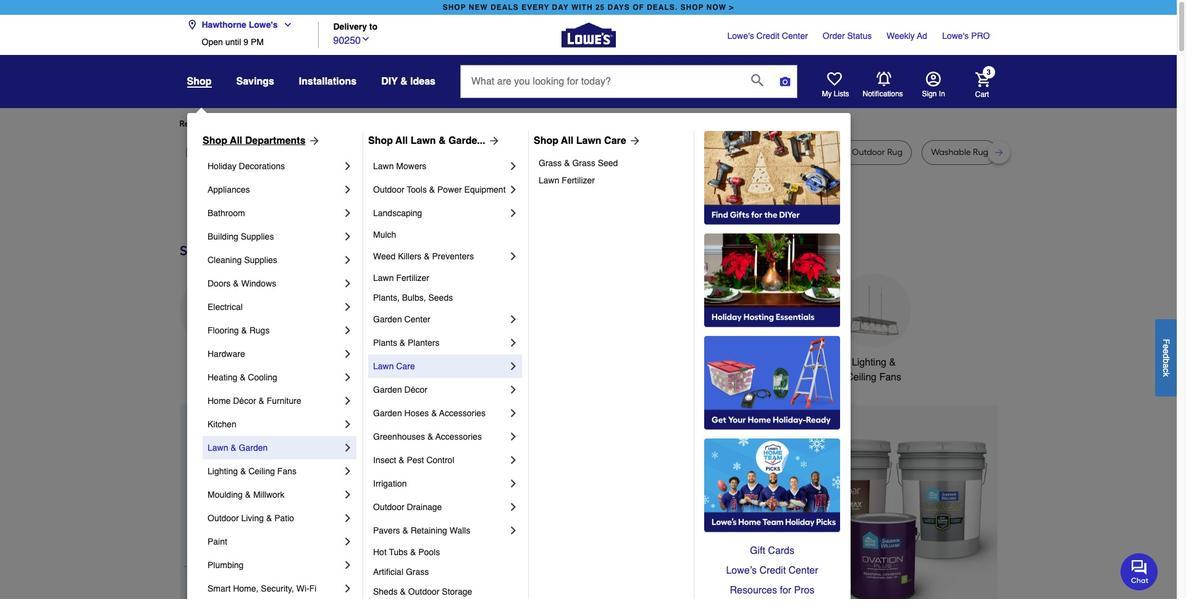 Task type: vqa. For each thing, say whether or not it's contained in the screenshot.
596 'button'
no



Task type: describe. For each thing, give the bounding box(es) containing it.
status
[[848, 31, 872, 41]]

lighting & ceiling fans link
[[208, 460, 342, 483]]

chevron right image for lawn mowers
[[508, 160, 520, 172]]

0 horizontal spatial lighting & ceiling fans
[[208, 467, 297, 477]]

shop for shop all lawn care
[[534, 135, 559, 147]]

doors & windows link
[[208, 272, 342, 295]]

bathroom inside button
[[665, 357, 708, 368]]

chevron down image
[[361, 34, 371, 44]]

1 shop from the left
[[443, 3, 466, 12]]

smart for smart home
[[753, 357, 779, 368]]

weed killers & preventers
[[373, 252, 474, 261]]

decorations for holiday
[[239, 161, 285, 171]]

garden for garden center
[[373, 315, 402, 325]]

millwork
[[253, 490, 285, 500]]

irrigation
[[373, 479, 407, 489]]

chat invite button image
[[1121, 553, 1159, 591]]

shop 25 days of deals by category image
[[180, 240, 998, 261]]

3 rug from the left
[[272, 147, 288, 158]]

outdoor inside sheds & outdoor storage link
[[409, 587, 440, 597]]

kitchen for kitchen
[[208, 420, 237, 430]]

garden décor link
[[373, 378, 508, 402]]

chevron right image for lawn care
[[508, 360, 520, 373]]

hardware
[[208, 349, 245, 359]]

chevron right image for holiday decorations
[[342, 160, 354, 172]]

you for recommended searches for you
[[292, 119, 307, 129]]

lowe's home team holiday picks. image
[[705, 439, 841, 533]]

outdoor drainage link
[[373, 496, 508, 519]]

diy
[[382, 76, 398, 87]]

diy & ideas
[[382, 76, 436, 87]]

chevron right image for garden décor
[[508, 384, 520, 396]]

all for shop all lawn & garde...
[[396, 135, 408, 147]]

doors & windows
[[208, 279, 276, 289]]

lowe's pro
[[943, 31, 991, 41]]

resources
[[730, 585, 778, 597]]

hawthorne lowe's button
[[187, 12, 298, 37]]

mulch
[[373, 230, 396, 240]]

power
[[438, 185, 462, 195]]

control
[[427, 456, 455, 465]]

hot tubs & pools link
[[373, 543, 520, 563]]

lawn inside lawn mowers "link"
[[373, 161, 394, 171]]

5 rug from the left
[[571, 147, 587, 158]]

outdoor tools & power equipment link
[[373, 178, 508, 202]]

0 vertical spatial bathroom
[[208, 208, 245, 218]]

deals.
[[647, 3, 678, 12]]

appliances inside appliances link
[[208, 185, 250, 195]]

and for allen and roth rug
[[636, 147, 652, 158]]

hawthorne
[[202, 20, 247, 30]]

deals
[[491, 3, 519, 12]]

plants, bulbs, seeds link
[[373, 288, 520, 308]]

lawn up "plants,"
[[373, 273, 394, 283]]

savings button
[[236, 70, 274, 93]]

decorations for christmas
[[378, 372, 431, 383]]

of
[[633, 3, 645, 12]]

recommended searches for you heading
[[180, 118, 998, 130]]

chevron right image for smart home, security, wi-fi
[[342, 583, 354, 595]]

supplies for building supplies
[[241, 232, 274, 242]]

chevron right image for lighting & ceiling fans
[[342, 465, 354, 478]]

chevron right image for outdoor living & patio
[[342, 512, 354, 525]]

retaining
[[411, 526, 447, 536]]

lawn inside "lawn care" link
[[373, 362, 394, 372]]

7 rug from the left
[[781, 147, 797, 158]]

lowe's inside hawthorne lowe's button
[[249, 20, 278, 30]]

9 rug from the left
[[974, 147, 989, 158]]

outdoor tools & power equipment
[[373, 185, 506, 195]]

hawthorne lowe's
[[202, 20, 278, 30]]

fans inside lighting & ceiling fans
[[880, 372, 902, 383]]

sign in
[[923, 90, 946, 98]]

lawn & garden
[[208, 443, 268, 453]]

shop for shop all departments
[[203, 135, 227, 147]]

home inside "button"
[[782, 357, 808, 368]]

shop all departments
[[203, 135, 306, 147]]

25 days of deals. don't miss deals every day. same-day delivery on in-stock orders placed by 2 p m. image
[[180, 405, 379, 600]]

shop all lawn & garde...
[[368, 135, 486, 147]]

arrow right image for shop all lawn care
[[627, 135, 641, 147]]

christmas decorations
[[378, 357, 431, 383]]

paint
[[208, 537, 227, 547]]

chevron right image for plumbing
[[342, 559, 354, 572]]

1 horizontal spatial grass
[[539, 158, 562, 168]]

kitchen for kitchen faucets
[[463, 357, 496, 368]]

2 shop from the left
[[681, 3, 704, 12]]

building
[[208, 232, 239, 242]]

0 horizontal spatial lawn fertilizer link
[[373, 268, 520, 288]]

weekly ad link
[[887, 30, 928, 42]]

security,
[[261, 584, 294, 594]]

lighting inside lighting & ceiling fans
[[852, 357, 887, 368]]

grass & grass seed
[[539, 158, 618, 168]]

holiday hosting essentials. image
[[705, 234, 841, 328]]

all for shop all departments
[[230, 135, 243, 147]]

location image
[[187, 20, 197, 30]]

installations
[[299, 76, 357, 87]]

outdoor drainage
[[373, 503, 442, 512]]

order status
[[823, 31, 872, 41]]

holiday
[[208, 161, 237, 171]]

shop
[[187, 76, 212, 87]]

1 vertical spatial accessories
[[436, 432, 482, 442]]

pm
[[251, 37, 264, 47]]

lowe's home improvement logo image
[[562, 8, 616, 62]]

chevron right image for electrical
[[342, 301, 354, 313]]

lawn fertilizer for the right the lawn fertilizer link
[[539, 176, 595, 185]]

2 rug from the left
[[255, 147, 270, 158]]

pools
[[419, 548, 440, 558]]

resources for pros
[[730, 585, 815, 597]]

allen for allen and roth rug
[[615, 147, 634, 158]]

chevron down image
[[278, 20, 293, 30]]

0 vertical spatial accessories
[[440, 409, 486, 419]]

with
[[572, 3, 593, 12]]

cart
[[976, 90, 990, 99]]

camera image
[[780, 75, 792, 88]]

home décor & furniture link
[[208, 389, 342, 413]]

sign
[[923, 90, 938, 98]]

ceiling inside button
[[847, 372, 877, 383]]

lawn & garden link
[[208, 436, 342, 460]]

home,
[[233, 584, 259, 594]]

fertilizer for leftmost the lawn fertilizer link
[[396, 273, 430, 283]]

hardware link
[[208, 342, 342, 366]]

sheds & outdoor storage
[[373, 587, 472, 597]]

bathroom button
[[649, 274, 724, 370]]

chevron right image for garden hoses & accessories
[[508, 407, 520, 420]]

open until 9 pm
[[202, 37, 264, 47]]

8 rug from the left
[[888, 147, 903, 158]]

plants
[[373, 338, 397, 348]]

washable for washable rug
[[932, 147, 972, 158]]

greenhouses & accessories
[[373, 432, 482, 442]]

2 horizontal spatial for
[[780, 585, 792, 597]]

to
[[370, 22, 378, 32]]

credit for lowe's
[[760, 566, 786, 577]]

1 vertical spatial center
[[405, 315, 431, 325]]

chevron right image for building supplies
[[342, 231, 354, 243]]

order status link
[[823, 30, 872, 42]]

lowe's home improvement notification center image
[[877, 72, 892, 86]]

lighting & ceiling fans button
[[837, 274, 912, 385]]

savings
[[236, 76, 274, 87]]

flooring & rugs
[[208, 326, 270, 336]]

seed
[[598, 158, 618, 168]]

lowe's credit center
[[727, 566, 819, 577]]

allen and roth area rug
[[491, 147, 587, 158]]

lists
[[834, 90, 850, 98]]

day
[[552, 3, 569, 12]]

plants & planters
[[373, 338, 440, 348]]

garden hoses & accessories
[[373, 409, 486, 419]]

1 vertical spatial home
[[208, 396, 231, 406]]

0 horizontal spatial grass
[[406, 567, 429, 577]]

landscaping
[[373, 208, 422, 218]]

rug 5x8
[[195, 147, 226, 158]]

hot
[[373, 548, 387, 558]]

1 vertical spatial arrow right image
[[975, 513, 988, 525]]

chevron right image for paint
[[342, 536, 354, 548]]

chevron right image for outdoor drainage
[[508, 501, 520, 514]]

chevron right image for doors & windows
[[342, 278, 354, 290]]

kitchen faucets button
[[461, 274, 536, 370]]

you for more suggestions for you
[[402, 119, 416, 129]]

chevron right image for outdoor tools & power equipment
[[508, 184, 520, 196]]

chevron right image for garden center
[[508, 313, 520, 326]]

smart home, security, wi-fi link
[[208, 577, 342, 600]]

new
[[469, 3, 488, 12]]

indoor
[[825, 147, 850, 158]]

holiday decorations link
[[208, 155, 342, 178]]

arrow left image
[[410, 513, 422, 525]]

washable for washable area rug
[[718, 147, 758, 158]]

1 area from the left
[[316, 147, 335, 158]]

for for suggestions
[[389, 119, 400, 129]]

shop all lawn care link
[[534, 134, 641, 148]]

weed
[[373, 252, 396, 261]]

9
[[244, 37, 249, 47]]

shop new deals every day with 25 days of deals. shop now >
[[443, 3, 735, 12]]

area rug
[[316, 147, 352, 158]]



Task type: locate. For each thing, give the bounding box(es) containing it.
outdoor inside outdoor tools & power equipment 'link'
[[373, 185, 405, 195]]

1 horizontal spatial for
[[389, 119, 400, 129]]

3 area from the left
[[760, 147, 779, 158]]

1 rug from the left
[[195, 147, 210, 158]]

resources for pros link
[[705, 581, 841, 600]]

outdoor down irrigation
[[373, 503, 405, 512]]

chevron right image for cleaning supplies
[[342, 254, 354, 266]]

0 horizontal spatial arrow right image
[[306, 135, 321, 147]]

arrow right image inside shop all departments link
[[306, 135, 321, 147]]

lowe's wishes you and your family a happy hanukkah. image
[[180, 197, 998, 228]]

ad
[[918, 31, 928, 41]]

2 shop from the left
[[368, 135, 393, 147]]

lawn mowers
[[373, 161, 427, 171]]

lawn fertilizer up plants, bulbs, seeds
[[373, 273, 430, 283]]

1 washable from the left
[[718, 147, 758, 158]]

and for allen and roth area rug
[[512, 147, 529, 158]]

lowe's home improvement cart image
[[976, 72, 991, 87]]

2 horizontal spatial all
[[561, 135, 574, 147]]

roth for area
[[531, 147, 549, 158]]

0 horizontal spatial care
[[396, 362, 415, 372]]

bulbs,
[[402, 293, 426, 303]]

1 horizontal spatial smart
[[753, 357, 779, 368]]

1 horizontal spatial fans
[[880, 372, 902, 383]]

garden up greenhouses
[[373, 409, 402, 419]]

1 horizontal spatial ceiling
[[847, 372, 877, 383]]

chevron right image for hardware
[[342, 348, 354, 360]]

2 you from the left
[[402, 119, 416, 129]]

lawn up mowers
[[411, 135, 436, 147]]

drainage
[[407, 503, 442, 512]]

plants,
[[373, 293, 400, 303]]

arrow right image down more
[[306, 135, 321, 147]]

0 horizontal spatial lowe's
[[249, 20, 278, 30]]

outdoor
[[853, 147, 886, 158]]

0 horizontal spatial fertilizer
[[396, 273, 430, 283]]

garden down lawn care
[[373, 385, 402, 395]]

lowe's for lowe's credit center
[[728, 31, 755, 41]]

lowe's credit center
[[728, 31, 808, 41]]

lawn inside the shop all lawn care link
[[577, 135, 602, 147]]

installations button
[[299, 70, 357, 93]]

shop all departments link
[[203, 134, 321, 148]]

mowers
[[396, 161, 427, 171]]

1 horizontal spatial shop
[[368, 135, 393, 147]]

e up b
[[1162, 349, 1172, 354]]

fertilizer up plants, bulbs, seeds
[[396, 273, 430, 283]]

lowe's up pm
[[249, 20, 278, 30]]

arrow right image
[[486, 135, 501, 147], [975, 513, 988, 525]]

0 horizontal spatial allen
[[491, 147, 510, 158]]

credit up search image
[[757, 31, 780, 41]]

pavers & retaining walls
[[373, 526, 471, 536]]

christmas decorations button
[[368, 274, 442, 385]]

appliances up heating
[[192, 357, 241, 368]]

scroll to item #5 image
[[754, 598, 786, 600]]

1 horizontal spatial kitchen
[[463, 357, 496, 368]]

for up departments
[[279, 119, 290, 129]]

0 horizontal spatial lawn fertilizer
[[373, 273, 430, 283]]

shop left 'new'
[[443, 3, 466, 12]]

lowe's pro link
[[943, 30, 991, 42]]

kitchen link
[[208, 413, 342, 436]]

1 horizontal spatial and
[[636, 147, 652, 158]]

90250
[[334, 35, 361, 46]]

& inside 'link'
[[430, 185, 435, 195]]

f e e d b a c k button
[[1156, 319, 1178, 397]]

1 e from the top
[[1162, 344, 1172, 349]]

smart
[[753, 357, 779, 368], [208, 584, 231, 594]]

1 allen from the left
[[491, 147, 510, 158]]

gift cards link
[[705, 542, 841, 561]]

desk
[[444, 147, 463, 158]]

chevron right image for appliances
[[342, 184, 354, 196]]

for up furniture
[[389, 119, 400, 129]]

1 vertical spatial decorations
[[378, 372, 431, 383]]

6 rug from the left
[[675, 147, 690, 158]]

0 horizontal spatial décor
[[233, 396, 256, 406]]

arrow right image inside the shop all lawn care link
[[627, 135, 641, 147]]

chevron right image for moulding & millwork
[[342, 489, 354, 501]]

lowe's for lowe's pro
[[943, 31, 969, 41]]

1 vertical spatial lawn fertilizer
[[373, 273, 430, 283]]

lawn care
[[373, 362, 415, 372]]

1 horizontal spatial shop
[[681, 3, 704, 12]]

shop for shop all lawn & garde...
[[368, 135, 393, 147]]

0 horizontal spatial home
[[208, 396, 231, 406]]

2 horizontal spatial grass
[[573, 158, 596, 168]]

& inside "link"
[[399, 456, 405, 465]]

outdoor for outdoor drainage
[[373, 503, 405, 512]]

0 vertical spatial center
[[783, 31, 808, 41]]

chevron right image for plants & planters
[[508, 337, 520, 349]]

0 vertical spatial lawn fertilizer link
[[539, 172, 686, 189]]

outdoor inside outdoor living & patio link
[[208, 514, 239, 524]]

delivery
[[334, 22, 367, 32]]

smart home button
[[743, 274, 818, 370]]

care
[[605, 135, 627, 147], [396, 362, 415, 372]]

0 horizontal spatial decorations
[[239, 161, 285, 171]]

0 vertical spatial décor
[[405, 385, 428, 395]]

shop left now
[[681, 3, 704, 12]]

0 vertical spatial smart
[[753, 357, 779, 368]]

greenhouses
[[373, 432, 425, 442]]

chevron right image for greenhouses & accessories
[[508, 431, 520, 443]]

chevron right image for kitchen
[[342, 419, 354, 431]]

kitchen left faucets
[[463, 357, 496, 368]]

chevron right image
[[342, 160, 354, 172], [508, 160, 520, 172], [508, 207, 520, 219], [342, 231, 354, 243], [342, 254, 354, 266], [342, 301, 354, 313], [508, 313, 520, 326], [508, 337, 520, 349], [342, 348, 354, 360], [508, 360, 520, 373], [342, 372, 354, 384], [508, 384, 520, 396], [508, 407, 520, 420], [342, 419, 354, 431], [342, 442, 354, 454], [508, 454, 520, 467], [508, 501, 520, 514], [342, 512, 354, 525], [508, 525, 520, 537], [342, 536, 354, 548], [342, 559, 354, 572], [342, 583, 354, 595]]

1 horizontal spatial lawn fertilizer link
[[539, 172, 686, 189]]

lawn down furniture
[[373, 161, 394, 171]]

smart home
[[753, 357, 808, 368]]

get your home holiday-ready. image
[[705, 336, 841, 430]]

1 vertical spatial kitchen
[[208, 420, 237, 430]]

1 vertical spatial smart
[[208, 584, 231, 594]]

chevron right image
[[342, 184, 354, 196], [508, 184, 520, 196], [342, 207, 354, 219], [508, 250, 520, 263], [342, 278, 354, 290], [342, 325, 354, 337], [342, 395, 354, 407], [508, 431, 520, 443], [342, 465, 354, 478], [508, 478, 520, 490], [342, 489, 354, 501]]

1 horizontal spatial fertilizer
[[562, 176, 595, 185]]

you up "shop all lawn & garde..."
[[402, 119, 416, 129]]

0 vertical spatial appliances
[[208, 185, 250, 195]]

plants, bulbs, seeds
[[373, 293, 453, 303]]

1 horizontal spatial you
[[402, 119, 416, 129]]

smart inside "button"
[[753, 357, 779, 368]]

>
[[730, 3, 735, 12]]

allen up seed at top
[[615, 147, 634, 158]]

all for shop all lawn care
[[561, 135, 574, 147]]

free same-day delivery when you order 1 gallon or more of paint by 2 p m. image
[[399, 405, 998, 600]]

find gifts for the diyer. image
[[705, 131, 841, 225]]

0 vertical spatial decorations
[[239, 161, 285, 171]]

lawn inside lawn & garden link
[[208, 443, 228, 453]]

center down the bulbs,
[[405, 315, 431, 325]]

shop all lawn & garde... link
[[368, 134, 501, 148]]

décor for lawn
[[405, 385, 428, 395]]

decorations inside button
[[378, 372, 431, 383]]

kitchen inside button
[[463, 357, 496, 368]]

search image
[[752, 74, 764, 86]]

outdoor down artificial grass link
[[409, 587, 440, 597]]

0 vertical spatial arrow right image
[[486, 135, 501, 147]]

gift
[[750, 546, 766, 557]]

1 vertical spatial lighting
[[208, 467, 238, 477]]

2 horizontal spatial shop
[[534, 135, 559, 147]]

doors
[[208, 279, 231, 289]]

2 and from the left
[[636, 147, 652, 158]]

lighting & ceiling fans inside button
[[847, 357, 902, 383]]

living
[[241, 514, 264, 524]]

1 horizontal spatial lighting & ceiling fans
[[847, 357, 902, 383]]

lawn fertilizer link up seeds
[[373, 268, 520, 288]]

& inside 'link'
[[424, 252, 430, 261]]

grass down allen and roth area rug
[[539, 158, 562, 168]]

pavers & retaining walls link
[[373, 519, 508, 543]]

chevron right image for home décor & furniture
[[342, 395, 354, 407]]

credit up 'resources for pros' link
[[760, 566, 786, 577]]

garden for garden hoses & accessories
[[373, 409, 402, 419]]

outdoor for outdoor living & patio
[[208, 514, 239, 524]]

1 horizontal spatial roth
[[655, 147, 673, 158]]

chevron right image for irrigation
[[508, 478, 520, 490]]

hot tubs & pools
[[373, 548, 440, 558]]

1 roth from the left
[[531, 147, 549, 158]]

0 vertical spatial credit
[[757, 31, 780, 41]]

shop all lawn care
[[534, 135, 627, 147]]

you inside "link"
[[402, 119, 416, 129]]

outdoor inside outdoor drainage link
[[373, 503, 405, 512]]

my
[[823, 90, 832, 98]]

furniture
[[267, 396, 302, 406]]

1 vertical spatial ceiling
[[249, 467, 275, 477]]

1 and from the left
[[512, 147, 529, 158]]

shop button
[[187, 75, 212, 88]]

now
[[707, 3, 727, 12]]

0 vertical spatial ceiling
[[847, 372, 877, 383]]

1 horizontal spatial lowe's
[[728, 31, 755, 41]]

& inside lighting & ceiling fans
[[890, 357, 896, 368]]

chevron right image for heating & cooling
[[342, 372, 354, 384]]

lighting
[[852, 357, 887, 368], [208, 467, 238, 477]]

décor down heating & cooling
[[233, 396, 256, 406]]

home décor & furniture
[[208, 396, 302, 406]]

1 horizontal spatial arrow right image
[[975, 513, 988, 525]]

1 horizontal spatial decorations
[[378, 372, 431, 383]]

lowe's home improvement account image
[[926, 72, 941, 87]]

1 all from the left
[[230, 135, 243, 147]]

0 horizontal spatial fans
[[277, 467, 297, 477]]

cleaning
[[208, 255, 242, 265]]

kitchen up lawn & garden
[[208, 420, 237, 430]]

rug rug
[[255, 147, 288, 158]]

1 horizontal spatial all
[[396, 135, 408, 147]]

roth for rug
[[655, 147, 673, 158]]

arrow right image up grass & grass seed link
[[627, 135, 641, 147]]

5x8
[[213, 147, 226, 158]]

lawn down allen and roth area rug
[[539, 176, 560, 185]]

allen up equipment
[[491, 147, 510, 158]]

1 vertical spatial supplies
[[244, 255, 277, 265]]

1 arrow right image from the left
[[306, 135, 321, 147]]

1 horizontal spatial washable
[[932, 147, 972, 158]]

0 horizontal spatial for
[[279, 119, 290, 129]]

lawn fertilizer down the grass & grass seed at the top of the page
[[539, 176, 595, 185]]

lawn fertilizer link down seed at top
[[539, 172, 686, 189]]

e
[[1162, 344, 1172, 349], [1162, 349, 1172, 354]]

1 horizontal spatial lawn fertilizer
[[539, 176, 595, 185]]

chevron right image for bathroom
[[342, 207, 354, 219]]

roth
[[531, 147, 549, 158], [655, 147, 673, 158]]

1 vertical spatial lighting & ceiling fans
[[208, 467, 297, 477]]

1 you from the left
[[292, 119, 307, 129]]

Search Query text field
[[461, 66, 742, 98]]

d
[[1162, 354, 1172, 359]]

outdoor down moulding
[[208, 514, 239, 524]]

shop up allen and roth area rug
[[534, 135, 559, 147]]

center left 'order' at the top of the page
[[783, 31, 808, 41]]

0 horizontal spatial roth
[[531, 147, 549, 158]]

care down plants & planters on the left of the page
[[396, 362, 415, 372]]

center for lowe's credit center
[[783, 31, 808, 41]]

chevron right image for insect & pest control
[[508, 454, 520, 467]]

1 vertical spatial fans
[[277, 467, 297, 477]]

sign in button
[[923, 72, 946, 99]]

supplies up windows
[[244, 255, 277, 265]]

1 vertical spatial lawn fertilizer link
[[373, 268, 520, 288]]

arrow right image for shop all departments
[[306, 135, 321, 147]]

delivery to
[[334, 22, 378, 32]]

washable rug
[[932, 147, 989, 158]]

chevron right image for lawn & garden
[[342, 442, 354, 454]]

0 horizontal spatial washable
[[718, 147, 758, 158]]

chevron right image for weed killers & preventers
[[508, 250, 520, 263]]

2 e from the top
[[1162, 349, 1172, 354]]

lawn inside shop all lawn & garde... link
[[411, 135, 436, 147]]

grass down the shop all lawn care link
[[573, 158, 596, 168]]

1 vertical spatial credit
[[760, 566, 786, 577]]

0 horizontal spatial you
[[292, 119, 307, 129]]

0 vertical spatial fertilizer
[[562, 176, 595, 185]]

chevron right image for pavers & retaining walls
[[508, 525, 520, 537]]

2 roth from the left
[[655, 147, 673, 158]]

supplies up cleaning supplies
[[241, 232, 274, 242]]

supplies for cleaning supplies
[[244, 255, 277, 265]]

you left more
[[292, 119, 307, 129]]

appliances down holiday
[[208, 185, 250, 195]]

lawn care link
[[373, 355, 508, 378]]

kitchen
[[463, 357, 496, 368], [208, 420, 237, 430]]

2 washable from the left
[[932, 147, 972, 158]]

more suggestions for you
[[316, 119, 416, 129]]

3 all from the left
[[561, 135, 574, 147]]

chevron right image for landscaping
[[508, 207, 520, 219]]

fertilizer for the right the lawn fertilizer link
[[562, 176, 595, 185]]

2 vertical spatial center
[[789, 566, 819, 577]]

lowe's down >
[[728, 31, 755, 41]]

grass up sheds & outdoor storage
[[406, 567, 429, 577]]

garden down kitchen link
[[239, 443, 268, 453]]

1 vertical spatial appliances
[[192, 357, 241, 368]]

2 arrow right image from the left
[[627, 135, 641, 147]]

lowe's inside lowe's credit center link
[[728, 31, 755, 41]]

paint link
[[208, 530, 342, 554]]

and
[[512, 147, 529, 158], [636, 147, 652, 158]]

3 shop from the left
[[534, 135, 559, 147]]

decorations
[[239, 161, 285, 171], [378, 372, 431, 383]]

sheds & outdoor storage link
[[373, 582, 520, 600]]

lowe's inside lowe's pro link
[[943, 31, 969, 41]]

decorations down the "rug rug"
[[239, 161, 285, 171]]

0 horizontal spatial smart
[[208, 584, 231, 594]]

e up d
[[1162, 344, 1172, 349]]

weekly
[[887, 31, 915, 41]]

décor down christmas decorations
[[405, 385, 428, 395]]

0 vertical spatial lighting
[[852, 357, 887, 368]]

1 horizontal spatial home
[[782, 357, 808, 368]]

planters
[[408, 338, 440, 348]]

0 vertical spatial care
[[605, 135, 627, 147]]

0 horizontal spatial all
[[230, 135, 243, 147]]

center
[[783, 31, 808, 41], [405, 315, 431, 325], [789, 566, 819, 577]]

shop up 5x8
[[203, 135, 227, 147]]

artificial
[[373, 567, 404, 577]]

0 vertical spatial lighting & ceiling fans
[[847, 357, 902, 383]]

0 horizontal spatial shop
[[203, 135, 227, 147]]

0 horizontal spatial arrow right image
[[486, 135, 501, 147]]

lowe's home improvement lists image
[[827, 72, 842, 87]]

lawn down recommended searches for you heading
[[577, 135, 602, 147]]

0 horizontal spatial ceiling
[[249, 467, 275, 477]]

0 vertical spatial lawn fertilizer
[[539, 176, 595, 185]]

decorations up garden décor
[[378, 372, 431, 383]]

home
[[782, 357, 808, 368], [208, 396, 231, 406]]

lowe's left the pro
[[943, 31, 969, 41]]

1 horizontal spatial allen
[[615, 147, 634, 158]]

lawn up moulding
[[208, 443, 228, 453]]

0 horizontal spatial kitchen
[[208, 420, 237, 430]]

washable
[[718, 147, 758, 158], [932, 147, 972, 158]]

all up furniture
[[396, 135, 408, 147]]

2 all from the left
[[396, 135, 408, 147]]

1 vertical spatial fertilizer
[[396, 273, 430, 283]]

accessories down garden décor link
[[440, 409, 486, 419]]

1 horizontal spatial arrow right image
[[627, 135, 641, 147]]

allen
[[491, 147, 510, 158], [615, 147, 634, 158]]

walls
[[450, 526, 471, 536]]

1 horizontal spatial care
[[605, 135, 627, 147]]

lawn fertilizer for leftmost the lawn fertilizer link
[[373, 273, 430, 283]]

rug
[[195, 147, 210, 158], [255, 147, 270, 158], [272, 147, 288, 158], [337, 147, 352, 158], [571, 147, 587, 158], [675, 147, 690, 158], [781, 147, 797, 158], [888, 147, 903, 158], [974, 147, 989, 158]]

1 horizontal spatial bathroom
[[665, 357, 708, 368]]

insect
[[373, 456, 396, 465]]

1 vertical spatial décor
[[233, 396, 256, 406]]

insect & pest control link
[[373, 449, 508, 472]]

garde...
[[449, 135, 486, 147]]

garden down "plants,"
[[373, 315, 402, 325]]

outdoor for outdoor tools & power equipment
[[373, 185, 405, 195]]

2 area from the left
[[551, 147, 569, 158]]

arrow right image
[[306, 135, 321, 147], [627, 135, 641, 147]]

in
[[940, 90, 946, 98]]

supplies
[[241, 232, 274, 242], [244, 255, 277, 265]]

allen for allen and roth area rug
[[491, 147, 510, 158]]

outdoor up the landscaping
[[373, 185, 405, 195]]

décor for departments
[[233, 396, 256, 406]]

0 vertical spatial fans
[[880, 372, 902, 383]]

smart for smart home, security, wi-fi
[[208, 584, 231, 594]]

all down recommended searches for you
[[230, 135, 243, 147]]

0 vertical spatial home
[[782, 357, 808, 368]]

2 horizontal spatial area
[[760, 147, 779, 158]]

grass & grass seed link
[[539, 155, 686, 172]]

4 rug from the left
[[337, 147, 352, 158]]

fertilizer down the grass & grass seed at the top of the page
[[562, 176, 595, 185]]

center for lowe's credit center
[[789, 566, 819, 577]]

all up the grass & grass seed at the top of the page
[[561, 135, 574, 147]]

1 horizontal spatial décor
[[405, 385, 428, 395]]

1 vertical spatial bathroom
[[665, 357, 708, 368]]

0 horizontal spatial and
[[512, 147, 529, 158]]

1 horizontal spatial area
[[551, 147, 569, 158]]

insect & pest control
[[373, 456, 455, 465]]

0 vertical spatial kitchen
[[463, 357, 496, 368]]

every
[[522, 3, 550, 12]]

0 horizontal spatial area
[[316, 147, 335, 158]]

for for searches
[[279, 119, 290, 129]]

0 horizontal spatial bathroom
[[208, 208, 245, 218]]

for inside "link"
[[389, 119, 400, 129]]

grass
[[539, 158, 562, 168], [573, 158, 596, 168], [406, 567, 429, 577]]

appliances inside the appliances button
[[192, 357, 241, 368]]

credit for lowe's
[[757, 31, 780, 41]]

garden for garden décor
[[373, 385, 402, 395]]

shop down more suggestions for you "link" at the left top of page
[[368, 135, 393, 147]]

None search field
[[461, 65, 798, 110]]

1 shop from the left
[[203, 135, 227, 147]]

lawn down plants
[[373, 362, 394, 372]]

chevron right image for flooring & rugs
[[342, 325, 354, 337]]

arrow right image inside shop all lawn & garde... link
[[486, 135, 501, 147]]

building supplies
[[208, 232, 274, 242]]

plants & planters link
[[373, 331, 508, 355]]

suggestions
[[339, 119, 387, 129]]

center up pros
[[789, 566, 819, 577]]

0 horizontal spatial lighting
[[208, 467, 238, 477]]

2 allen from the left
[[615, 147, 634, 158]]

0 vertical spatial supplies
[[241, 232, 274, 242]]

lawn fertilizer link
[[539, 172, 686, 189], [373, 268, 520, 288]]

care up grass & grass seed link
[[605, 135, 627, 147]]

accessories up control on the bottom left of the page
[[436, 432, 482, 442]]

1 horizontal spatial lighting
[[852, 357, 887, 368]]

for up scroll to item #5 image
[[780, 585, 792, 597]]

0 horizontal spatial shop
[[443, 3, 466, 12]]



